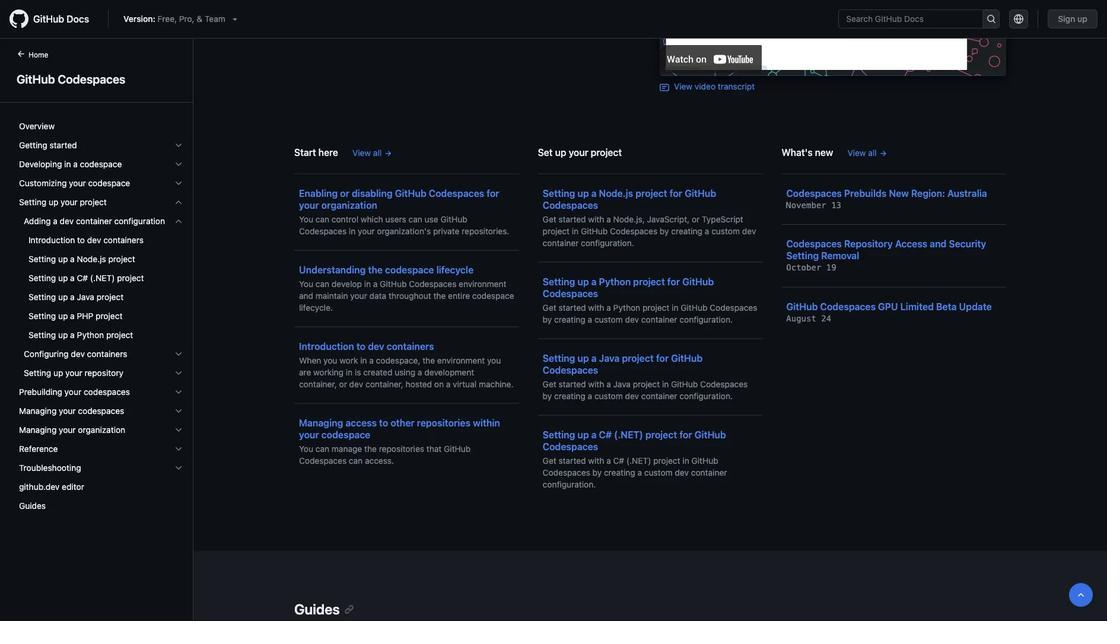Task type: describe. For each thing, give the bounding box(es) containing it.
sign up
[[1058, 14, 1088, 24]]

prebuilding
[[19, 387, 62, 397]]

reference
[[19, 444, 58, 454]]

2 you from the left
[[487, 356, 501, 365]]

github docs
[[33, 13, 89, 25]]

configuration
[[114, 216, 165, 226]]

machine.
[[479, 379, 514, 389]]

view all link for what's new
[[848, 147, 888, 159]]

access
[[346, 417, 377, 429]]

github docs link
[[9, 9, 99, 28]]

1 horizontal spatial view
[[674, 82, 693, 91]]

python for setting up a python project for github codespaces get started with a python project in github codespaces by creating a custom dev container configuration.
[[599, 276, 631, 287]]

up for setting up your repository
[[53, 368, 63, 378]]

getting started
[[19, 140, 77, 150]]

november
[[787, 200, 827, 210]]

2 vertical spatial java
[[613, 379, 631, 389]]

view for enabling or disabling github codespaces for your organization
[[353, 148, 371, 158]]

up for sign up
[[1078, 14, 1088, 24]]

start
[[294, 147, 316, 158]]

version: free, pro, & team
[[124, 14, 225, 24]]

started inside dropdown button
[[50, 140, 77, 150]]

container inside setting up a java project for github codespaces get started with a java project in github codespaces by creating a custom dev container configuration.
[[642, 391, 678, 401]]

triangle down image
[[230, 14, 240, 24]]

introduction to dev containers when you work in a codespace, the environment you are working in is created using a development container, or dev container, hosted on a virtual machine.
[[299, 341, 514, 389]]

by inside setting up a java project for github codespaces get started with a java project in github codespaces by creating a custom dev container configuration.
[[543, 391, 552, 401]]

gpu
[[878, 301, 898, 312]]

adding a dev container configuration button
[[14, 212, 188, 231]]

github inside understanding the codespace lifecycle you can develop in a github codespaces environment and maintain your data throughout the entire codespace lifecycle.
[[380, 279, 407, 289]]

custom inside setting up a node.js project for github codespaces get started with a node.js, javascript, or typescript project in github codespaces by creating a custom dev container configuration.
[[712, 226, 740, 236]]

version:
[[124, 14, 155, 24]]

with for java
[[588, 379, 604, 389]]

2 container, from the left
[[366, 379, 404, 389]]

1 container, from the left
[[299, 379, 337, 389]]

developing
[[19, 159, 62, 169]]

security
[[949, 238, 987, 250]]

creating inside 'setting up a python project for github codespaces get started with a python project in github codespaces by creating a custom dev container configuration.'
[[554, 315, 586, 324]]

troubleshooting button
[[14, 459, 188, 478]]

javascript,
[[647, 214, 690, 224]]

set
[[538, 147, 553, 158]]

throughout
[[389, 291, 431, 301]]

sc 9kayk9 0 image for configuring dev containers
[[174, 350, 183, 359]]

setting up a node.js project for github codespaces get started with a node.js, javascript, or typescript project in github codespaces by creating a custom dev container configuration.
[[543, 188, 756, 248]]

dev inside "setting up a c# (.net) project for github codespaces get started with a c# (.net) project in github codespaces by creating a custom dev container configuration."
[[675, 468, 689, 477]]

you inside understanding the codespace lifecycle you can develop in a github codespaces environment and maintain your data throughout the entire codespace lifecycle.
[[299, 279, 313, 289]]

1 horizontal spatial guides
[[294, 601, 340, 618]]

codespaces prebuilds new region: australia november 13
[[787, 188, 987, 210]]

in inside "setting up a c# (.net) project for github codespaces get started with a c# (.net) project in github codespaces by creating a custom dev container configuration."
[[683, 456, 690, 466]]

users
[[386, 214, 406, 224]]

on
[[434, 379, 444, 389]]

or inside introduction to dev containers when you work in a codespace, the environment you are working in is created using a development container, or dev container, hosted on a virtual machine.
[[339, 379, 347, 389]]

developing in a codespace
[[19, 159, 122, 169]]

setting up a c# (.net) project link
[[14, 269, 188, 288]]

scroll to top image
[[1077, 591, 1086, 600]]

for inside "setting up a c# (.net) project for github codespaces get started with a c# (.net) project in github codespaces by creating a custom dev container configuration."
[[680, 429, 693, 440]]

setting up a node.js project
[[28, 254, 135, 264]]

transcript
[[718, 82, 755, 91]]

github.dev editor link
[[14, 478, 188, 497]]

free,
[[158, 14, 177, 24]]

started inside "setting up a c# (.net) project for github codespaces get started with a c# (.net) project in github codespaces by creating a custom dev container configuration."
[[559, 456, 586, 466]]

setting up your project
[[19, 197, 107, 207]]

setting inside codespaces repository access and security setting removal october 19
[[787, 250, 819, 261]]

access.
[[365, 456, 394, 466]]

customizing your codespace button
[[14, 174, 188, 193]]

or inside enabling or disabling github codespaces for your organization you can control which users can use github codespaces in your organization's private repositories.
[[340, 188, 350, 199]]

c# for setting up a c# (.net) project
[[77, 273, 88, 283]]

november 13 element
[[787, 200, 842, 210]]

java for setting up a java project
[[77, 292, 94, 302]]

codespace inside managing access to other repositories within your codespace you can manage the repositories that github codespaces can access.
[[322, 429, 371, 440]]

managing your codespaces button
[[14, 402, 188, 421]]

view all link for start here
[[353, 147, 392, 159]]

setting up your repository
[[24, 368, 123, 378]]

(.net) for setting up a c# (.net) project for github codespaces get started with a c# (.net) project in github codespaces by creating a custom dev container configuration.
[[614, 429, 643, 440]]

view for codespaces prebuilds new region: australia
[[848, 148, 866, 158]]

sc 9kayk9 0 image for customizing your codespace
[[174, 179, 183, 188]]

you for enabling or disabling github codespaces for your organization
[[299, 214, 313, 224]]

customizing
[[19, 178, 67, 188]]

github codespaces
[[17, 72, 125, 86]]

managing access to other repositories within your codespace you can manage the repositories that github codespaces can access.
[[299, 417, 500, 466]]

setting up your project element containing setting up your project
[[9, 193, 193, 383]]

and inside understanding the codespace lifecycle you can develop in a github codespaces environment and maintain your data throughout the entire codespace lifecycle.
[[299, 291, 313, 301]]

started for setting up a python project for github codespaces
[[559, 303, 586, 312]]

organization inside dropdown button
[[78, 425, 125, 435]]

for for setting up a node.js project for github codespaces
[[670, 188, 683, 199]]

custom inside 'setting up a python project for github codespaces get started with a python project in github codespaces by creating a custom dev container configuration.'
[[595, 315, 623, 324]]

hosted
[[406, 379, 432, 389]]

setting for setting up a c# (.net) project
[[28, 273, 56, 283]]

the up data
[[368, 264, 383, 275]]

setting for setting up a node.js project
[[28, 254, 56, 264]]

sc 9kayk9 0 image for developing in a codespace
[[174, 160, 183, 169]]

august
[[787, 314, 817, 323]]

sc 9kayk9 0 image for setting up your project
[[174, 198, 183, 207]]

adding a dev container configuration element containing introduction to dev containers
[[9, 231, 193, 345]]

codespace up throughout
[[385, 264, 434, 275]]

in inside setting up a java project for github codespaces get started with a java project in github codespaces by creating a custom dev container configuration.
[[662, 379, 669, 389]]

(.net) for setting up a c# (.net) project
[[90, 273, 115, 283]]

lifecycle.
[[299, 303, 333, 312]]

c# for setting up a c# (.net) project for github codespaces get started with a c# (.net) project in github codespaces by creating a custom dev container configuration.
[[599, 429, 612, 440]]

what's
[[782, 147, 813, 158]]

node.js,
[[613, 214, 645, 224]]

setting up a python project link
[[14, 326, 188, 345]]

github inside managing access to other repositories within your codespace you can manage the repositories that github codespaces can access.
[[444, 444, 471, 454]]

a inside understanding the codespace lifecycle you can develop in a github codespaces environment and maintain your data throughout the entire codespace lifecycle.
[[373, 279, 378, 289]]

for for setting up a java project for github codespaces
[[656, 353, 669, 364]]

setting for setting up a python project
[[28, 330, 56, 340]]

adding a dev container configuration
[[24, 216, 165, 226]]

configuring
[[24, 349, 69, 359]]

setting for setting up a java project
[[28, 292, 56, 302]]

developing in a codespace button
[[14, 155, 188, 174]]

and inside codespaces repository access and security setting removal october 19
[[930, 238, 947, 250]]

github.dev
[[19, 482, 60, 492]]

reference button
[[14, 440, 188, 459]]

update
[[959, 301, 992, 312]]

link image
[[660, 83, 669, 92]]

with for node.js
[[588, 214, 604, 224]]

data
[[370, 291, 387, 301]]

up for setting up a java project
[[58, 292, 68, 302]]

started for setting up a java project for github codespaces
[[559, 379, 586, 389]]

use
[[425, 214, 438, 224]]

new
[[815, 147, 834, 158]]

containers inside dropdown button
[[87, 349, 127, 359]]

that
[[427, 444, 442, 454]]

sign up link
[[1048, 9, 1098, 28]]

australia
[[948, 188, 987, 199]]

configuration. inside 'setting up a python project for github codespaces get started with a python project in github codespaces by creating a custom dev container configuration.'
[[680, 315, 733, 324]]

introduction to dev containers
[[28, 235, 144, 245]]

github codespaces gpu limited beta update august 24
[[787, 301, 992, 323]]

get inside "setting up a c# (.net) project for github codespaces get started with a c# (.net) project in github codespaces by creating a custom dev container configuration."
[[543, 456, 557, 466]]

sc 9kayk9 0 image for setting up your repository
[[174, 369, 183, 378]]

codespaces inside understanding the codespace lifecycle you can develop in a github codespaces environment and maintain your data throughout the entire codespace lifecycle.
[[409, 279, 457, 289]]

configuration. inside "setting up a c# (.net) project for github codespaces get started with a c# (.net) project in github codespaces by creating a custom dev container configuration."
[[543, 480, 596, 489]]

custom inside setting up a java project for github codespaces get started with a java project in github codespaces by creating a custom dev container configuration.
[[595, 391, 623, 401]]

pro,
[[179, 14, 194, 24]]

managing your organization button
[[14, 421, 188, 440]]

your inside 'dropdown button'
[[61, 197, 78, 207]]

organization's
[[377, 226, 431, 236]]

dev inside dropdown button
[[60, 216, 74, 226]]

beta
[[937, 301, 957, 312]]

private
[[433, 226, 460, 236]]

up for setting up a node.js project for github codespaces get started with a node.js, javascript, or typescript project in github codespaces by creating a custom dev container configuration.
[[578, 188, 589, 199]]

dev inside setting up a java project for github codespaces get started with a java project in github codespaces by creating a custom dev container configuration.
[[625, 391, 639, 401]]

environment for containers
[[437, 356, 485, 365]]

getting
[[19, 140, 47, 150]]

codespaces inside codespaces repository access and security setting removal october 19
[[787, 238, 842, 250]]

custom inside "setting up a c# (.net) project for github codespaces get started with a c# (.net) project in github codespaces by creating a custom dev container configuration."
[[644, 468, 673, 477]]

node.js for setting up a node.js project for github codespaces get started with a node.js, javascript, or typescript project in github codespaces by creating a custom dev container configuration.
[[599, 188, 633, 199]]

in inside 'setting up a python project for github codespaces get started with a python project in github codespaces by creating a custom dev container configuration.'
[[672, 303, 679, 312]]

the inside introduction to dev containers when you work in a codespace, the environment you are working in is created using a development container, or dev container, hosted on a virtual machine.
[[423, 356, 435, 365]]

all for disabling
[[373, 148, 382, 158]]

enabling or disabling github codespaces for your organization you can control which users can use github codespaces in your organization's private repositories.
[[299, 188, 509, 236]]

github codespaces link
[[14, 70, 179, 88]]

codespace,
[[376, 356, 420, 365]]

when
[[299, 356, 321, 365]]

dev inside dropdown button
[[71, 349, 85, 359]]

sc 9kayk9 0 image for reference
[[174, 445, 183, 454]]

github codespaces element
[[0, 48, 193, 620]]

up for setting up your project
[[49, 197, 58, 207]]

editor
[[62, 482, 84, 492]]

2 vertical spatial (.net)
[[627, 456, 651, 466]]

configuring dev containers button
[[14, 345, 188, 364]]

in inside setting up a node.js project for github codespaces get started with a node.js, javascript, or typescript project in github codespaces by creating a custom dev container configuration.
[[572, 226, 579, 236]]

search image
[[987, 14, 996, 24]]

set up your project
[[538, 147, 622, 158]]

develop
[[332, 279, 362, 289]]

dev inside setting up a node.js project for github codespaces get started with a node.js, javascript, or typescript project in github codespaces by creating a custom dev container configuration.
[[742, 226, 756, 236]]

or inside setting up a node.js project for github codespaces get started with a node.js, javascript, or typescript project in github codespaces by creating a custom dev container configuration.
[[692, 214, 700, 224]]

in inside understanding the codespace lifecycle you can develop in a github codespaces environment and maintain your data throughout the entire codespace lifecycle.
[[364, 279, 371, 289]]

repository
[[85, 368, 123, 378]]

to inside managing access to other repositories within your codespace you can manage the repositories that github codespaces can access.
[[379, 417, 388, 429]]

codespace inside customizing your codespace dropdown button
[[88, 178, 130, 188]]

view all for what's new
[[848, 148, 877, 158]]

you for managing access to other repositories within your codespace
[[299, 444, 313, 454]]

view video transcript
[[674, 82, 755, 91]]

october 19 element
[[787, 263, 837, 273]]



Task type: locate. For each thing, give the bounding box(es) containing it.
home
[[28, 50, 48, 59]]

with inside setting up a java project for github codespaces get started with a java project in github codespaces by creating a custom dev container configuration.
[[588, 379, 604, 389]]

configuration. inside setting up a node.js project for github codespaces get started with a node.js, javascript, or typescript project in github codespaces by creating a custom dev container configuration.
[[581, 238, 634, 248]]

to for introduction to dev containers
[[77, 235, 85, 245]]

overview
[[19, 121, 55, 131]]

1 horizontal spatial view all link
[[848, 147, 888, 159]]

prebuilds
[[845, 188, 887, 199]]

organization down managing your codespaces dropdown button
[[78, 425, 125, 435]]

you inside enabling or disabling github codespaces for your organization you can control which users can use github codespaces in your organization's private repositories.
[[299, 214, 313, 224]]

codespace up manage
[[322, 429, 371, 440]]

a
[[73, 159, 78, 169], [592, 188, 597, 199], [607, 214, 611, 224], [53, 216, 57, 226], [705, 226, 710, 236], [70, 254, 75, 264], [70, 273, 75, 283], [592, 276, 597, 287], [373, 279, 378, 289], [70, 292, 75, 302], [607, 303, 611, 312], [70, 311, 75, 321], [588, 315, 592, 324], [70, 330, 75, 340], [592, 353, 597, 364], [369, 356, 374, 365], [418, 367, 422, 377], [446, 379, 451, 389], [607, 379, 611, 389], [588, 391, 592, 401], [592, 429, 597, 440], [607, 456, 611, 466], [638, 468, 642, 477]]

1 vertical spatial repositories
[[379, 444, 424, 454]]

1 vertical spatial python
[[613, 303, 641, 312]]

dev
[[60, 216, 74, 226], [742, 226, 756, 236], [87, 235, 101, 245], [625, 315, 639, 324], [368, 341, 384, 352], [71, 349, 85, 359], [349, 379, 363, 389], [625, 391, 639, 401], [675, 468, 689, 477]]

codespace inside developing in a codespace dropdown button
[[80, 159, 122, 169]]

sc 9kayk9 0 image for adding a dev container configuration
[[174, 217, 183, 226]]

setting up a c# (.net) project for github codespaces get started with a c# (.net) project in github codespaces by creating a custom dev container configuration.
[[543, 429, 727, 489]]

6 sc 9kayk9 0 image from the top
[[174, 426, 183, 435]]

can down manage
[[349, 456, 363, 466]]

sc 9kayk9 0 image inside troubleshooting dropdown button
[[174, 464, 183, 473]]

containers
[[103, 235, 144, 245], [387, 341, 434, 352], [87, 349, 127, 359]]

3 you from the top
[[299, 444, 313, 454]]

2 you from the top
[[299, 279, 313, 289]]

container inside adding a dev container configuration dropdown button
[[76, 216, 112, 226]]

setting for setting up a python project for github codespaces get started with a python project in github codespaces by creating a custom dev container configuration.
[[543, 276, 575, 287]]

up for setting up a node.js project
[[58, 254, 68, 264]]

1 vertical spatial and
[[299, 291, 313, 301]]

0 vertical spatial environment
[[459, 279, 507, 289]]

setting inside 'dropdown button'
[[19, 197, 46, 207]]

setting up a python project
[[28, 330, 133, 340]]

0 horizontal spatial you
[[324, 356, 337, 365]]

4 get from the top
[[543, 456, 557, 466]]

are
[[299, 367, 311, 377]]

for inside setting up a node.js project for github codespaces get started with a node.js, javascript, or typescript project in github codespaces by creating a custom dev container configuration.
[[670, 188, 683, 199]]

sc 9kayk9 0 image inside getting started dropdown button
[[174, 141, 183, 150]]

1 horizontal spatial c#
[[599, 429, 612, 440]]

started for setting up a node.js project for github codespaces
[[559, 214, 586, 224]]

understanding the codespace lifecycle you can develop in a github codespaces environment and maintain your data throughout the entire codespace lifecycle.
[[299, 264, 514, 312]]

for inside setting up a java project for github codespaces get started with a java project in github codespaces by creating a custom dev container configuration.
[[656, 353, 669, 364]]

in inside dropdown button
[[64, 159, 71, 169]]

adding a dev container configuration element containing adding a dev container configuration
[[9, 212, 193, 345]]

2 with from the top
[[588, 303, 604, 312]]

sign
[[1058, 14, 1076, 24]]

sc 9kayk9 0 image inside developing in a codespace dropdown button
[[174, 160, 183, 169]]

3 with from the top
[[588, 379, 604, 389]]

using
[[395, 367, 416, 377]]

up for setting up a c# (.net) project for github codespaces get started with a c# (.net) project in github codespaces by creating a custom dev container configuration.
[[578, 429, 589, 440]]

introduction for introduction to dev containers
[[28, 235, 75, 245]]

the inside managing access to other repositories within your codespace you can manage the repositories that github codespaces can access.
[[364, 444, 377, 454]]

container, down created
[[366, 379, 404, 389]]

java
[[77, 292, 94, 302], [599, 353, 620, 364], [613, 379, 631, 389]]

organization up control
[[322, 199, 377, 211]]

or up control
[[340, 188, 350, 199]]

environment inside understanding the codespace lifecycle you can develop in a github codespaces environment and maintain your data throughout the entire codespace lifecycle.
[[459, 279, 507, 289]]

&
[[197, 14, 203, 24]]

codespaces inside codespaces prebuilds new region: australia november 13
[[787, 188, 842, 199]]

overview link
[[14, 117, 188, 136]]

and up lifecycle.
[[299, 291, 313, 301]]

1 get from the top
[[543, 214, 557, 224]]

you down enabling
[[299, 214, 313, 224]]

setting up a java project
[[28, 292, 124, 302]]

your inside dropdown button
[[69, 178, 86, 188]]

setting up your project button
[[14, 193, 188, 212]]

to up work
[[357, 341, 366, 352]]

in
[[64, 159, 71, 169], [349, 226, 356, 236], [572, 226, 579, 236], [364, 279, 371, 289], [672, 303, 679, 312], [360, 356, 367, 365], [346, 367, 353, 377], [662, 379, 669, 389], [683, 456, 690, 466]]

0 vertical spatial node.js
[[599, 188, 633, 199]]

project
[[591, 147, 622, 158], [636, 188, 668, 199], [80, 197, 107, 207], [543, 226, 570, 236], [108, 254, 135, 264], [117, 273, 144, 283], [633, 276, 665, 287], [97, 292, 124, 302], [643, 303, 670, 312], [96, 311, 123, 321], [106, 330, 133, 340], [622, 353, 654, 364], [633, 379, 660, 389], [646, 429, 677, 440], [654, 456, 681, 466]]

1 vertical spatial (.net)
[[614, 429, 643, 440]]

view all
[[353, 148, 382, 158], [848, 148, 877, 158]]

2 all from the left
[[869, 148, 877, 158]]

managing for to
[[299, 417, 343, 429]]

2 vertical spatial to
[[379, 417, 388, 429]]

with inside 'setting up a python project for github codespaces get started with a python project in github codespaces by creating a custom dev container configuration.'
[[588, 303, 604, 312]]

1 you from the top
[[299, 214, 313, 224]]

1 vertical spatial java
[[599, 353, 620, 364]]

setting for setting up your repository
[[24, 368, 51, 378]]

video
[[695, 82, 716, 91]]

select language: current language is english image
[[1014, 14, 1024, 24]]

0 horizontal spatial and
[[299, 291, 313, 301]]

manage
[[332, 444, 362, 454]]

1 with from the top
[[588, 214, 604, 224]]

get
[[543, 214, 557, 224], [543, 303, 557, 312], [543, 379, 557, 389], [543, 456, 557, 466]]

to
[[77, 235, 85, 245], [357, 341, 366, 352], [379, 417, 388, 429]]

container inside 'setting up a python project for github codespaces get started with a python project in github codespaces by creating a custom dev container configuration.'
[[642, 315, 678, 324]]

environment up development
[[437, 356, 485, 365]]

0 horizontal spatial guides
[[19, 501, 46, 511]]

containers for introduction to dev containers when you work in a codespace, the environment you are working in is created using a development container, or dev container, hosted on a virtual machine.
[[387, 341, 434, 352]]

you
[[324, 356, 337, 365], [487, 356, 501, 365]]

entire
[[448, 291, 470, 301]]

container inside "setting up a c# (.net) project for github codespaces get started with a c# (.net) project in github codespaces by creating a custom dev container configuration."
[[691, 468, 727, 477]]

setting up a php project link
[[14, 307, 188, 326]]

1 view all from the left
[[353, 148, 382, 158]]

all for new
[[869, 148, 877, 158]]

started inside setting up a java project for github codespaces get started with a java project in github codespaces by creating a custom dev container configuration.
[[559, 379, 586, 389]]

or
[[340, 188, 350, 199], [692, 214, 700, 224], [339, 379, 347, 389]]

within
[[473, 417, 500, 429]]

setting inside 'setting up a python project for github codespaces get started with a python project in github codespaces by creating a custom dev container configuration.'
[[543, 276, 575, 287]]

0 vertical spatial guides
[[19, 501, 46, 511]]

you up lifecycle.
[[299, 279, 313, 289]]

environment for lifecycle
[[459, 279, 507, 289]]

1 vertical spatial introduction
[[299, 341, 354, 352]]

up for setting up a c# (.net) project
[[58, 273, 68, 283]]

creating inside "setting up a c# (.net) project for github codespaces get started with a c# (.net) project in github codespaces by creating a custom dev container configuration."
[[604, 468, 636, 477]]

3 get from the top
[[543, 379, 557, 389]]

up for setting up a java project for github codespaces get started with a java project in github codespaces by creating a custom dev container configuration.
[[578, 353, 589, 364]]

view right here
[[353, 148, 371, 158]]

view all right here
[[353, 148, 382, 158]]

your inside understanding the codespace lifecycle you can develop in a github codespaces environment and maintain your data throughout the entire codespace lifecycle.
[[350, 291, 367, 301]]

you up working
[[324, 356, 337, 365]]

1 horizontal spatial view all
[[848, 148, 877, 158]]

1 adding a dev container configuration element from the top
[[9, 212, 193, 345]]

1 sc 9kayk9 0 image from the top
[[174, 141, 183, 150]]

setting up a python project for github codespaces get started with a python project in github codespaces by creating a custom dev container configuration.
[[543, 276, 758, 324]]

0 horizontal spatial organization
[[78, 425, 125, 435]]

up inside 'setting up a python project for github codespaces get started with a python project in github codespaces by creating a custom dev container configuration.'
[[578, 276, 589, 287]]

1 you from the left
[[324, 356, 337, 365]]

can up the maintain
[[316, 279, 329, 289]]

view all link up prebuilds
[[848, 147, 888, 159]]

sc 9kayk9 0 image inside prebuilding your codespaces dropdown button
[[174, 388, 183, 397]]

can left control
[[316, 214, 329, 224]]

0 horizontal spatial introduction
[[28, 235, 75, 245]]

sc 9kayk9 0 image inside setting up your project 'dropdown button'
[[174, 198, 183, 207]]

containers up repository
[[87, 349, 127, 359]]

setting for setting up your project
[[19, 197, 46, 207]]

php
[[77, 311, 93, 321]]

adding a dev container configuration element
[[9, 212, 193, 345], [9, 231, 193, 345]]

and right access
[[930, 238, 947, 250]]

codespaces down prebuilding your codespaces dropdown button
[[78, 406, 124, 416]]

all up the disabling
[[373, 148, 382, 158]]

repositories.
[[462, 226, 509, 236]]

by
[[660, 226, 669, 236], [543, 315, 552, 324], [543, 391, 552, 401], [593, 468, 602, 477]]

setting up a php project
[[28, 311, 123, 321]]

0 vertical spatial repositories
[[417, 417, 471, 429]]

0 horizontal spatial node.js
[[77, 254, 106, 264]]

setting
[[543, 188, 575, 199], [19, 197, 46, 207], [787, 250, 819, 261], [28, 254, 56, 264], [28, 273, 56, 283], [543, 276, 575, 287], [28, 292, 56, 302], [28, 311, 56, 321], [28, 330, 56, 340], [543, 353, 575, 364], [24, 368, 51, 378], [543, 429, 575, 440]]

region:
[[912, 188, 945, 199]]

0 vertical spatial organization
[[322, 199, 377, 211]]

configuring dev containers
[[24, 349, 127, 359]]

up for setting up a python project
[[58, 330, 68, 340]]

you left manage
[[299, 444, 313, 454]]

by inside "setting up a c# (.net) project for github codespaces get started with a c# (.net) project in github codespaces by creating a custom dev container configuration."
[[593, 468, 602, 477]]

view video transcript link
[[660, 82, 755, 92]]

0 vertical spatial guides link
[[14, 497, 188, 516]]

setting for setting up a c# (.net) project for github codespaces get started with a c# (.net) project in github codespaces by creating a custom dev container configuration.
[[543, 429, 575, 440]]

3 sc 9kayk9 0 image from the top
[[174, 198, 183, 207]]

0 horizontal spatial guides link
[[14, 497, 188, 516]]

(.net)
[[90, 273, 115, 283], [614, 429, 643, 440], [627, 456, 651, 466]]

with
[[588, 214, 604, 224], [588, 303, 604, 312], [588, 379, 604, 389], [588, 456, 604, 466]]

view all link
[[353, 147, 392, 159], [848, 147, 888, 159]]

to up setting up a node.js project
[[77, 235, 85, 245]]

repositories up access. in the left bottom of the page
[[379, 444, 424, 454]]

24
[[822, 314, 832, 323]]

configuration. inside setting up a java project for github codespaces get started with a java project in github codespaces by creating a custom dev container configuration.
[[680, 391, 733, 401]]

2 sc 9kayk9 0 image from the top
[[174, 160, 183, 169]]

here
[[319, 147, 338, 158]]

in inside enabling or disabling github codespaces for your organization you can control which users can use github codespaces in your organization's private repositories.
[[349, 226, 356, 236]]

prebuilding your codespaces button
[[14, 383, 188, 402]]

setting up your project element containing adding a dev container configuration
[[9, 212, 193, 383]]

view right new
[[848, 148, 866, 158]]

up inside 'dropdown button'
[[49, 197, 58, 207]]

container, down working
[[299, 379, 337, 389]]

view all link up the disabling
[[353, 147, 392, 159]]

sc 9kayk9 0 image for troubleshooting
[[174, 464, 183, 473]]

0 horizontal spatial all
[[373, 148, 382, 158]]

can inside understanding the codespace lifecycle you can develop in a github codespaces environment and maintain your data throughout the entire codespace lifecycle.
[[316, 279, 329, 289]]

for for setting up a python project for github codespaces
[[668, 276, 680, 287]]

5 sc 9kayk9 0 image from the top
[[174, 388, 183, 397]]

containers up the "codespace,"
[[387, 341, 434, 352]]

introduction up when
[[299, 341, 354, 352]]

1 vertical spatial node.js
[[77, 254, 106, 264]]

node.js inside setting up your project element
[[77, 254, 106, 264]]

your inside dropdown button
[[64, 387, 81, 397]]

dev inside 'setting up a python project for github codespaces get started with a python project in github codespaces by creating a custom dev container configuration.'
[[625, 315, 639, 324]]

1 vertical spatial environment
[[437, 356, 485, 365]]

0 vertical spatial introduction
[[28, 235, 75, 245]]

0 horizontal spatial view all link
[[353, 147, 392, 159]]

setting for setting up a node.js project for github codespaces get started with a node.js, javascript, or typescript project in github codespaces by creating a custom dev container configuration.
[[543, 188, 575, 199]]

started inside setting up a node.js project for github codespaces get started with a node.js, javascript, or typescript project in github codespaces by creating a custom dev container configuration.
[[559, 214, 586, 224]]

2 view all from the left
[[848, 148, 877, 158]]

by inside 'setting up a python project for github codespaces get started with a python project in github codespaces by creating a custom dev container configuration.'
[[543, 315, 552, 324]]

guides inside github codespaces element
[[19, 501, 46, 511]]

0 horizontal spatial c#
[[77, 273, 88, 283]]

created
[[363, 367, 393, 377]]

setting up a java project for github codespaces get started with a java project in github codespaces by creating a custom dev container configuration.
[[543, 353, 748, 401]]

None search field
[[839, 9, 1000, 28]]

1 vertical spatial codespaces
[[78, 406, 124, 416]]

codespaces inside github codespaces gpu limited beta update august 24
[[821, 301, 876, 312]]

to inside introduction to dev containers when you work in a codespace, the environment you are working in is created using a development container, or dev container, hosted on a virtual machine.
[[357, 341, 366, 352]]

control
[[332, 214, 359, 224]]

customizing your codespace
[[19, 178, 130, 188]]

custom
[[712, 226, 740, 236], [595, 315, 623, 324], [595, 391, 623, 401], [644, 468, 673, 477]]

sc 9kayk9 0 image for prebuilding your codespaces
[[174, 388, 183, 397]]

sc 9kayk9 0 image for getting started
[[174, 141, 183, 150]]

2 vertical spatial c#
[[613, 456, 624, 466]]

1 horizontal spatial and
[[930, 238, 947, 250]]

managing inside managing access to other repositories within your codespace you can manage the repositories that github codespaces can access.
[[299, 417, 343, 429]]

3 sc 9kayk9 0 image from the top
[[174, 369, 183, 378]]

2 adding a dev container configuration element from the top
[[9, 231, 193, 345]]

4 sc 9kayk9 0 image from the top
[[174, 217, 183, 226]]

1 vertical spatial to
[[357, 341, 366, 352]]

node.js up setting up a c# (.net) project
[[77, 254, 106, 264]]

1 horizontal spatial introduction
[[299, 341, 354, 352]]

github inside "link"
[[33, 13, 64, 25]]

containers for introduction to dev containers
[[103, 235, 144, 245]]

the up access. in the left bottom of the page
[[364, 444, 377, 454]]

python
[[599, 276, 631, 287], [613, 303, 641, 312], [77, 330, 104, 340]]

can left manage
[[316, 444, 329, 454]]

creating inside setting up a java project for github codespaces get started with a java project in github codespaces by creating a custom dev container configuration.
[[554, 391, 586, 401]]

august 24 element
[[787, 314, 832, 323]]

repositories
[[417, 417, 471, 429], [379, 444, 424, 454]]

containers down configuration
[[103, 235, 144, 245]]

2 vertical spatial you
[[299, 444, 313, 454]]

the left entire
[[434, 291, 446, 301]]

1 vertical spatial or
[[692, 214, 700, 224]]

the up development
[[423, 356, 435, 365]]

github inside github codespaces gpu limited beta update august 24
[[787, 301, 818, 312]]

up for set up your project
[[555, 147, 567, 158]]

2 vertical spatial or
[[339, 379, 347, 389]]

setting inside "setting up a c# (.net) project for github codespaces get started with a c# (.net) project in github codespaces by creating a custom dev container configuration."
[[543, 429, 575, 440]]

container
[[76, 216, 112, 226], [543, 238, 579, 248], [642, 315, 678, 324], [642, 391, 678, 401], [691, 468, 727, 477]]

container,
[[299, 379, 337, 389], [366, 379, 404, 389]]

view all right new
[[848, 148, 877, 158]]

1 vertical spatial organization
[[78, 425, 125, 435]]

7 sc 9kayk9 0 image from the top
[[174, 445, 183, 454]]

limited
[[901, 301, 934, 312]]

setting for setting up a php project
[[28, 311, 56, 321]]

1 horizontal spatial all
[[869, 148, 877, 158]]

organization inside enabling or disabling github codespaces for your organization you can control which users can use github codespaces in your organization's private repositories.
[[322, 199, 377, 211]]

managing your organization
[[19, 425, 125, 435]]

0 horizontal spatial to
[[77, 235, 85, 245]]

1 sc 9kayk9 0 image from the top
[[174, 179, 183, 188]]

1 horizontal spatial container,
[[366, 379, 404, 389]]

managing for codespaces
[[19, 406, 57, 416]]

codespaces for prebuilding your codespaces
[[84, 387, 130, 397]]

tooltip
[[1070, 583, 1093, 607]]

is
[[355, 367, 361, 377]]

4 with from the top
[[588, 456, 604, 466]]

1 horizontal spatial to
[[357, 341, 366, 352]]

start here
[[294, 147, 338, 158]]

you
[[299, 214, 313, 224], [299, 279, 313, 289], [299, 444, 313, 454]]

team
[[205, 14, 225, 24]]

get inside setting up a node.js project for github codespaces get started with a node.js, javascript, or typescript project in github codespaces by creating a custom dev container configuration.
[[543, 214, 557, 224]]

or down working
[[339, 379, 347, 389]]

0 vertical spatial c#
[[77, 273, 88, 283]]

your
[[569, 147, 589, 158], [69, 178, 86, 188], [61, 197, 78, 207], [299, 199, 319, 211], [358, 226, 375, 236], [350, 291, 367, 301], [65, 368, 82, 378], [64, 387, 81, 397], [59, 406, 76, 416], [59, 425, 76, 435], [299, 429, 319, 440]]

sc 9kayk9 0 image inside setting up your repository dropdown button
[[174, 369, 183, 378]]

to for introduction to dev containers when you work in a codespace, the environment you are working in is created using a development container, or dev container, hosted on a virtual machine.
[[357, 341, 366, 352]]

1 vertical spatial you
[[299, 279, 313, 289]]

node.js inside setting up a node.js project for github codespaces get started with a node.js, javascript, or typescript project in github codespaces by creating a custom dev container configuration.
[[599, 188, 633, 199]]

can
[[316, 214, 329, 224], [409, 214, 423, 224], [316, 279, 329, 289], [316, 444, 329, 454], [349, 456, 363, 466]]

codespaces for managing your codespaces
[[78, 406, 124, 416]]

sc 9kayk9 0 image for managing your codespaces
[[174, 407, 183, 416]]

4 sc 9kayk9 0 image from the top
[[174, 407, 183, 416]]

0 horizontal spatial container,
[[299, 379, 337, 389]]

sc 9kayk9 0 image inside managing your organization dropdown button
[[174, 426, 183, 435]]

0 vertical spatial or
[[340, 188, 350, 199]]

sc 9kayk9 0 image inside managing your codespaces dropdown button
[[174, 407, 183, 416]]

sc 9kayk9 0 image inside customizing your codespace dropdown button
[[174, 179, 183, 188]]

guides
[[19, 501, 46, 511], [294, 601, 340, 618]]

codespaces repository access and security setting removal october 19
[[787, 238, 987, 273]]

setting inside setting up a node.js project for github codespaces get started with a node.js, javascript, or typescript project in github codespaces by creating a custom dev container configuration.
[[543, 188, 575, 199]]

1 vertical spatial guides link
[[294, 601, 354, 618]]

working
[[313, 367, 344, 377]]

introduction down adding
[[28, 235, 75, 245]]

october
[[787, 263, 822, 273]]

1 vertical spatial c#
[[599, 429, 612, 440]]

python for setting up a python project
[[77, 330, 104, 340]]

19
[[827, 263, 837, 273]]

setting up your project element
[[9, 193, 193, 383], [9, 212, 193, 383]]

2 horizontal spatial to
[[379, 417, 388, 429]]

understanding
[[299, 264, 366, 275]]

to left other
[[379, 417, 388, 429]]

2 get from the top
[[543, 303, 557, 312]]

1 horizontal spatial guides link
[[294, 601, 354, 618]]

troubleshooting
[[19, 463, 81, 473]]

0 vertical spatial python
[[599, 276, 631, 287]]

managing up manage
[[299, 417, 343, 429]]

2 vertical spatial python
[[77, 330, 104, 340]]

codespaces inside dropdown button
[[84, 387, 130, 397]]

by inside setting up a node.js project for github codespaces get started with a node.js, javascript, or typescript project in github codespaces by creating a custom dev container configuration.
[[660, 226, 669, 236]]

creating inside setting up a node.js project for github codespaces get started with a node.js, javascript, or typescript project in github codespaces by creating a custom dev container configuration.
[[671, 226, 703, 236]]

codespace right entire
[[472, 291, 514, 301]]

8 sc 9kayk9 0 image from the top
[[174, 464, 183, 473]]

virtual
[[453, 379, 477, 389]]

codespaces inside dropdown button
[[78, 406, 124, 416]]

1 horizontal spatial you
[[487, 356, 501, 365]]

codespaces down repository
[[84, 387, 130, 397]]

0 vertical spatial to
[[77, 235, 85, 245]]

1 view all link from the left
[[353, 147, 392, 159]]

sc 9kayk9 0 image for managing your organization
[[174, 426, 183, 435]]

codespace down getting started dropdown button on the left of the page
[[80, 159, 122, 169]]

codespace
[[80, 159, 122, 169], [88, 178, 130, 188], [385, 264, 434, 275], [472, 291, 514, 301], [322, 429, 371, 440]]

setting for setting up a java project for github codespaces get started with a java project in github codespaces by creating a custom dev container configuration.
[[543, 353, 575, 364]]

managing for organization
[[19, 425, 57, 435]]

up inside setting up a java project for github codespaces get started with a java project in github codespaces by creating a custom dev container configuration.
[[578, 353, 589, 364]]

repository
[[845, 238, 893, 250]]

sc 9kayk9 0 image
[[174, 141, 183, 150], [174, 160, 183, 169], [174, 198, 183, 207], [174, 217, 183, 226], [174, 388, 183, 397], [174, 426, 183, 435], [174, 445, 183, 454], [174, 464, 183, 473]]

lifecycle
[[437, 264, 474, 275]]

2 sc 9kayk9 0 image from the top
[[174, 350, 183, 359]]

work
[[340, 356, 358, 365]]

other
[[391, 417, 415, 429]]

0 vertical spatial and
[[930, 238, 947, 250]]

2 setting up your project element from the top
[[9, 212, 193, 383]]

up for setting up a php project
[[58, 311, 68, 321]]

managing
[[19, 406, 57, 416], [299, 417, 343, 429], [19, 425, 57, 435]]

0 vertical spatial you
[[299, 214, 313, 224]]

introduction for introduction to dev containers when you work in a codespace, the environment you are working in is created using a development container, or dev container, hosted on a virtual machine.
[[299, 341, 354, 352]]

environment up entire
[[459, 279, 507, 289]]

for for enabling or disabling github codespaces for your organization
[[487, 188, 500, 199]]

codespaces inside managing access to other repositories within your codespace you can manage the repositories that github codespaces can access.
[[299, 456, 347, 466]]

with inside setting up a node.js project for github codespaces get started with a node.js, javascript, or typescript project in github codespaces by creating a custom dev container configuration.
[[588, 214, 604, 224]]

Search GitHub Docs search field
[[839, 10, 983, 28]]

1 all from the left
[[373, 148, 382, 158]]

2 view all link from the left
[[848, 147, 888, 159]]

get for setting up a python project for github codespaces
[[543, 303, 557, 312]]

1 horizontal spatial node.js
[[599, 188, 633, 199]]

environment inside introduction to dev containers when you work in a codespace, the environment you are working in is created using a development container, or dev container, hosted on a virtual machine.
[[437, 356, 485, 365]]

all up prebuilds
[[869, 148, 877, 158]]

view all for start here
[[353, 148, 382, 158]]

1 setting up your project element from the top
[[9, 193, 193, 383]]

sc 9kayk9 0 image inside reference dropdown button
[[174, 445, 183, 454]]

node.js for setting up a node.js project
[[77, 254, 106, 264]]

node.js up node.js,
[[599, 188, 633, 199]]

codespace down developing in a codespace dropdown button
[[88, 178, 130, 188]]

or left typescript
[[692, 214, 700, 224]]

c#
[[77, 273, 88, 283], [599, 429, 612, 440], [613, 456, 624, 466]]

with for python
[[588, 303, 604, 312]]

up for setting up a python project for github codespaces get started with a python project in github codespaces by creating a custom dev container configuration.
[[578, 276, 589, 287]]

sc 9kayk9 0 image
[[174, 179, 183, 188], [174, 350, 183, 359], [174, 369, 183, 378], [174, 407, 183, 416]]

0 horizontal spatial view
[[353, 148, 371, 158]]

project inside 'dropdown button'
[[80, 197, 107, 207]]

2 horizontal spatial c#
[[613, 456, 624, 466]]

github.dev editor
[[19, 482, 84, 492]]

docs
[[67, 13, 89, 25]]

repositories up that
[[417, 417, 471, 429]]

1 horizontal spatial organization
[[322, 199, 377, 211]]

get for setting up a node.js project for github codespaces
[[543, 214, 557, 224]]

managing down prebuilding
[[19, 406, 57, 416]]

0 vertical spatial (.net)
[[90, 273, 115, 283]]

0 vertical spatial codespaces
[[84, 387, 130, 397]]

managing up reference
[[19, 425, 57, 435]]

sc 9kayk9 0 image inside configuring dev containers dropdown button
[[174, 350, 183, 359]]

setting inside dropdown button
[[24, 368, 51, 378]]

0 vertical spatial java
[[77, 292, 94, 302]]

to inside setting up your project element
[[77, 235, 85, 245]]

you up machine.
[[487, 356, 501, 365]]

1 vertical spatial guides
[[294, 601, 340, 618]]

your inside managing access to other repositories within your codespace you can manage the repositories that github codespaces can access.
[[299, 429, 319, 440]]

view right link icon
[[674, 82, 693, 91]]

2 horizontal spatial view
[[848, 148, 866, 158]]

java for setting up a java project for github codespaces get started with a java project in github codespaces by creating a custom dev container configuration.
[[599, 353, 620, 364]]

container inside setting up a node.js project for github codespaces get started with a node.js, javascript, or typescript project in github codespaces by creating a custom dev container configuration.
[[543, 238, 579, 248]]

with inside "setting up a c# (.net) project for github codespaces get started with a c# (.net) project in github codespaces by creating a custom dev container configuration."
[[588, 456, 604, 466]]

get for setting up a java project for github codespaces
[[543, 379, 557, 389]]

can left use
[[409, 214, 423, 224]]

0 horizontal spatial view all
[[353, 148, 382, 158]]



Task type: vqa. For each thing, say whether or not it's contained in the screenshot.


